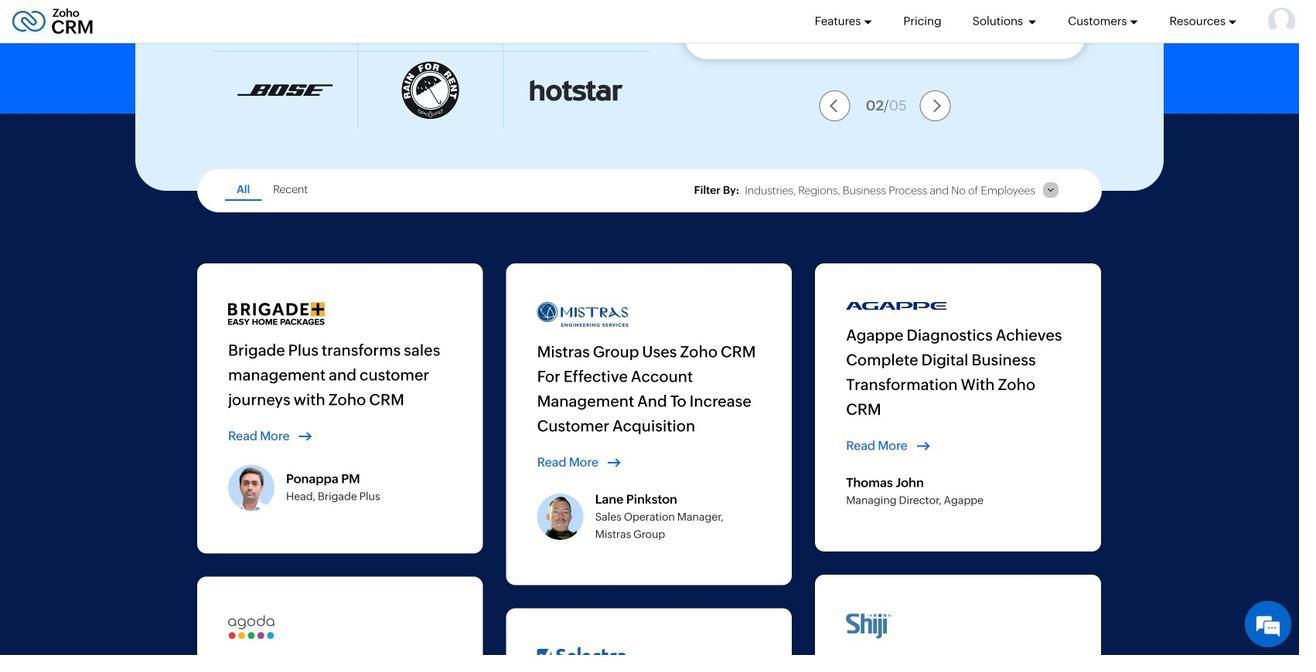 Task type: locate. For each thing, give the bounding box(es) containing it.
bose image
[[238, 84, 334, 97]]

rain for rent image
[[401, 60, 461, 121]]

greg robinson image
[[1268, 8, 1296, 35]]



Task type: vqa. For each thing, say whether or not it's contained in the screenshot.
Learned within the 25 Lessons Learned Over 25 Years In Business: Part One
no



Task type: describe. For each thing, give the bounding box(es) containing it.
zoho crm logo image
[[12, 4, 94, 38]]

hotstar image
[[530, 79, 623, 102]]



